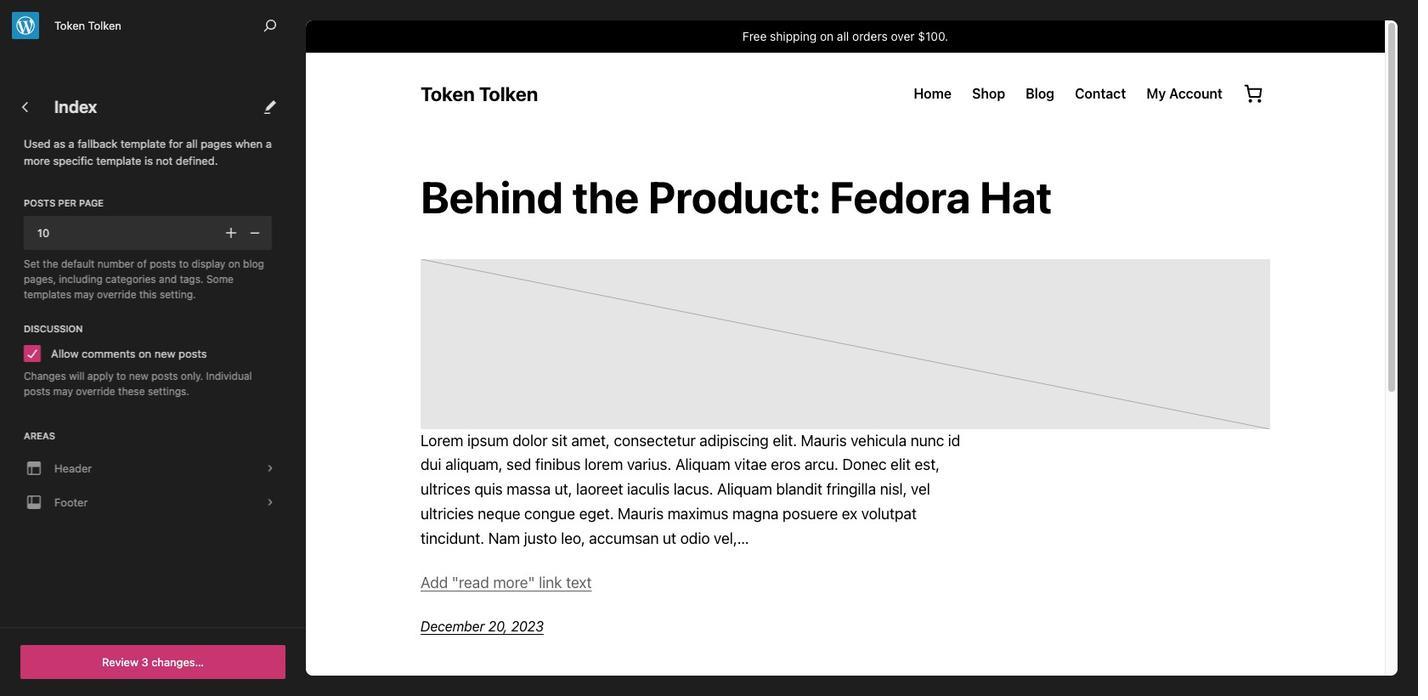 Task type: describe. For each thing, give the bounding box(es) containing it.
templates
[[24, 289, 71, 301]]

of
[[137, 258, 147, 271]]

fallback
[[77, 137, 118, 150]]

review 3 changes…
[[102, 655, 204, 669]]

per
[[58, 197, 76, 208]]

comments
[[82, 347, 136, 360]]

apply
[[87, 370, 114, 383]]

edit image
[[260, 97, 281, 117]]

3
[[142, 655, 148, 669]]

new inside changes will apply to new posts only. individual posts may override these settings.
[[129, 370, 149, 383]]

tags.
[[180, 273, 204, 286]]

all
[[186, 137, 198, 150]]

override inside set the default number of posts to display on blog pages, including categories and tags. some templates may override this setting.
[[97, 289, 136, 301]]

pages,
[[24, 273, 56, 286]]

posts inside set the default number of posts to display on blog pages, including categories and tags. some templates may override this setting.
[[150, 258, 176, 271]]

will
[[69, 370, 85, 383]]

changes…
[[151, 655, 204, 669]]

and
[[159, 273, 177, 286]]

0 vertical spatial template
[[121, 137, 166, 150]]

more
[[24, 153, 50, 167]]

open command palette image
[[260, 15, 281, 36]]

is
[[145, 153, 153, 167]]

settings.
[[148, 385, 189, 398]]

posts down changes
[[24, 385, 50, 398]]

review 3 changes… button
[[20, 645, 286, 679]]

page
[[79, 197, 104, 208]]

0 horizontal spatial on
[[139, 347, 151, 360]]

areas
[[24, 430, 55, 441]]

token
[[54, 19, 85, 32]]

default
[[61, 258, 95, 271]]

posts up only.
[[179, 347, 207, 360]]

display
[[192, 258, 225, 271]]

number
[[97, 258, 134, 271]]

header
[[54, 462, 92, 475]]

this
[[139, 289, 157, 301]]

categories
[[105, 273, 156, 286]]

not
[[156, 153, 173, 167]]

setting.
[[160, 289, 196, 301]]

changes
[[24, 370, 66, 383]]

defined.
[[176, 153, 218, 167]]



Task type: vqa. For each thing, say whether or not it's contained in the screenshot.
or at left top
no



Task type: locate. For each thing, give the bounding box(es) containing it.
0 vertical spatial new
[[154, 347, 176, 360]]

review
[[102, 655, 139, 669]]

header button
[[10, 452, 286, 486]]

posts up settings.
[[152, 370, 178, 383]]

tolken
[[88, 19, 121, 32]]

to inside changes will apply to new posts only. individual posts may override these settings.
[[116, 370, 126, 383]]

allow comments on new posts
[[51, 347, 207, 360]]

increment image
[[221, 223, 241, 243]]

discussion
[[24, 323, 83, 334]]

site icon image
[[12, 11, 39, 39]]

the
[[43, 258, 58, 271]]

set
[[24, 258, 40, 271]]

list
[[10, 452, 286, 520]]

may down including
[[74, 289, 94, 301]]

1 vertical spatial template
[[96, 153, 142, 167]]

1 a from the left
[[68, 137, 74, 150]]

1 vertical spatial on
[[139, 347, 151, 360]]

decrement image
[[245, 223, 265, 243]]

including
[[59, 273, 103, 286]]

Allow comments on new posts checkbox
[[24, 345, 41, 362]]

posts
[[24, 197, 56, 208]]

template
[[121, 137, 166, 150], [96, 153, 142, 167]]

0 vertical spatial may
[[74, 289, 94, 301]]

0 vertical spatial on
[[228, 258, 240, 271]]

1 vertical spatial to
[[116, 370, 126, 383]]

1 vertical spatial new
[[129, 370, 149, 383]]

on left the blog
[[228, 258, 240, 271]]

2 a from the left
[[266, 137, 272, 150]]

override down 'apply'
[[76, 385, 115, 398]]

footer button
[[10, 486, 286, 520]]

on inside set the default number of posts to display on blog pages, including categories and tags. some templates may override this setting.
[[228, 258, 240, 271]]

for
[[169, 137, 183, 150]]

1 horizontal spatial on
[[228, 258, 240, 271]]

1 horizontal spatial to
[[179, 258, 189, 271]]

may down will
[[53, 385, 73, 398]]

blog
[[243, 258, 264, 271]]

token tolken
[[54, 19, 121, 32]]

a right as
[[68, 137, 74, 150]]

individual
[[206, 370, 252, 383]]

1 vertical spatial may
[[53, 385, 73, 398]]

0 vertical spatial override
[[97, 289, 136, 301]]

0 vertical spatial to
[[179, 258, 189, 271]]

when
[[235, 137, 263, 150]]

as
[[54, 137, 65, 150]]

on
[[228, 258, 240, 271], [139, 347, 151, 360]]

1 horizontal spatial a
[[266, 137, 272, 150]]

allow
[[51, 347, 79, 360]]

may
[[74, 289, 94, 301], [53, 385, 73, 398]]

posts up and
[[150, 258, 176, 271]]

Posts per page number field
[[24, 216, 221, 250]]

1 vertical spatial override
[[76, 385, 115, 398]]

0 horizontal spatial a
[[68, 137, 74, 150]]

footer
[[54, 496, 88, 509]]

may inside set the default number of posts to display on blog pages, including categories and tags. some templates may override this setting.
[[74, 289, 94, 301]]

override inside changes will apply to new posts only. individual posts may override these settings.
[[76, 385, 115, 398]]

1 horizontal spatial may
[[74, 289, 94, 301]]

0 horizontal spatial may
[[53, 385, 73, 398]]

specific
[[53, 153, 93, 167]]

a
[[68, 137, 74, 150], [266, 137, 272, 150]]

changes will apply to new posts only. individual posts may override these settings.
[[24, 370, 252, 398]]

these
[[118, 385, 145, 398]]

1 horizontal spatial new
[[154, 347, 176, 360]]

a right when
[[266, 137, 272, 150]]

back image
[[15, 97, 36, 117]]

new up settings.
[[154, 347, 176, 360]]

posts per page
[[24, 197, 104, 208]]

template down fallback
[[96, 153, 142, 167]]

to inside set the default number of posts to display on blog pages, including categories and tags. some templates may override this setting.
[[179, 258, 189, 271]]

override
[[97, 289, 136, 301], [76, 385, 115, 398]]

0 horizontal spatial new
[[129, 370, 149, 383]]

list containing header
[[10, 452, 286, 520]]

used as a fallback template for all pages when a more specific template is not defined.
[[24, 137, 272, 167]]

posts
[[150, 258, 176, 271], [179, 347, 207, 360], [152, 370, 178, 383], [24, 385, 50, 398]]

new up these
[[129, 370, 149, 383]]

0 horizontal spatial to
[[116, 370, 126, 383]]

to up these
[[116, 370, 126, 383]]

pages
[[201, 137, 232, 150]]

override down categories
[[97, 289, 136, 301]]

template up is
[[121, 137, 166, 150]]

used
[[24, 137, 51, 150]]

set the default number of posts to display on blog pages, including categories and tags. some templates may override this setting.
[[24, 258, 264, 301]]

only.
[[181, 370, 203, 383]]

new
[[154, 347, 176, 360], [129, 370, 149, 383]]

index
[[54, 97, 97, 116]]

some
[[206, 273, 234, 286]]

on up changes will apply to new posts only. individual posts may override these settings.
[[139, 347, 151, 360]]

to up tags.
[[179, 258, 189, 271]]

to
[[179, 258, 189, 271], [116, 370, 126, 383]]

may inside changes will apply to new posts only. individual posts may override these settings.
[[53, 385, 73, 398]]



